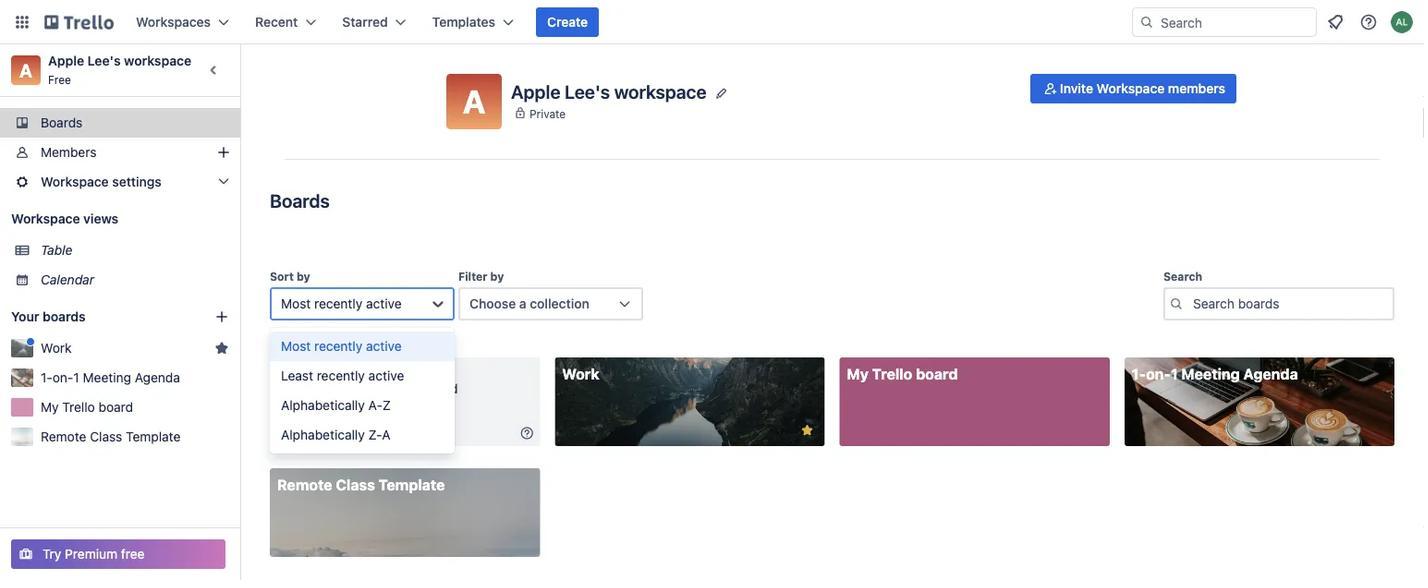 Task type: describe. For each thing, give the bounding box(es) containing it.
a for a link
[[19, 59, 32, 81]]

by for filter by
[[490, 270, 504, 283]]

lee's for apple lee's workspace free
[[88, 53, 121, 68]]

back to home image
[[44, 7, 114, 37]]

Search field
[[1155, 8, 1316, 36]]

apple lee's workspace free
[[48, 53, 192, 86]]

members
[[41, 145, 97, 160]]

1 horizontal spatial on-
[[1146, 366, 1171, 383]]

0 vertical spatial my trello board
[[847, 366, 958, 383]]

premium
[[65, 547, 118, 562]]

z-
[[368, 428, 382, 443]]

apple lee (applelee29) image
[[1391, 11, 1413, 33]]

1 horizontal spatial 1-
[[1132, 366, 1146, 383]]

sort
[[270, 270, 294, 283]]

alphabetically a-z
[[281, 398, 391, 413]]

0 horizontal spatial my trello board link
[[41, 398, 229, 417]]

1 vertical spatial remote
[[277, 477, 332, 494]]

create for create
[[547, 14, 588, 30]]

templates button
[[421, 7, 525, 37]]

0 horizontal spatial on-
[[53, 370, 73, 385]]

alphabetically for alphabetically z-a
[[281, 428, 365, 443]]

filter by
[[459, 270, 504, 283]]

1 horizontal spatial my
[[847, 366, 869, 383]]

your boards with 4 items element
[[11, 306, 187, 328]]

search
[[1164, 270, 1203, 283]]

alphabetically z-a
[[281, 428, 391, 443]]

starred button
[[331, 7, 418, 37]]

1 horizontal spatial board
[[423, 381, 458, 397]]

1 horizontal spatial meeting
[[1182, 366, 1240, 383]]

1 vertical spatial remote class template
[[277, 477, 445, 494]]

boards link
[[0, 108, 240, 138]]

1 horizontal spatial 1-on-1 meeting agenda link
[[1125, 358, 1395, 447]]

switch to… image
[[13, 13, 31, 31]]

collection
[[530, 296, 590, 312]]

workspace navigation collapse icon image
[[202, 57, 227, 83]]

0 horizontal spatial agenda
[[135, 370, 180, 385]]

try premium free
[[43, 547, 145, 562]]

2 vertical spatial recently
[[317, 368, 365, 384]]

apple for apple lee's workspace
[[511, 81, 561, 102]]

0 horizontal spatial 1-on-1 meeting agenda link
[[41, 369, 229, 387]]

workspace settings button
[[0, 167, 240, 197]]

views
[[83, 211, 118, 226]]

starred
[[342, 14, 388, 30]]

invite workspace members
[[1060, 81, 1226, 96]]

2 vertical spatial active
[[369, 368, 404, 384]]

0 horizontal spatial work link
[[41, 339, 207, 358]]

a link
[[11, 55, 41, 85]]

workspace for apple lee's workspace free
[[124, 53, 192, 68]]

your
[[11, 309, 39, 324]]

a button
[[447, 74, 502, 129]]

0 horizontal spatial trello
[[62, 400, 95, 415]]

calendar
[[41, 272, 94, 288]]

a for a button at the left of page
[[463, 82, 486, 121]]

search image
[[1140, 15, 1155, 30]]

1 vertical spatial class
[[336, 477, 375, 494]]

starred icon image
[[214, 341, 229, 356]]

1 horizontal spatial 1-on-1 meeting agenda
[[1132, 366, 1299, 383]]

recent button
[[244, 7, 328, 37]]

invite workspace members button
[[1031, 74, 1237, 104]]

try premium free button
[[11, 540, 226, 569]]

1 vertical spatial recently
[[314, 339, 363, 354]]

new
[[395, 381, 420, 397]]

apple lee's workspace
[[511, 81, 707, 102]]

workspaces
[[136, 14, 211, 30]]

sm image
[[518, 424, 536, 443]]

6 remaining
[[374, 409, 436, 422]]

z
[[382, 398, 391, 413]]

0 horizontal spatial meeting
[[83, 370, 131, 385]]

alphabetically for alphabetically a-z
[[281, 398, 365, 413]]

1 vertical spatial remote class template link
[[270, 469, 540, 557]]

0 horizontal spatial template
[[126, 429, 181, 445]]

2 horizontal spatial board
[[916, 366, 958, 383]]

0 horizontal spatial remote class template link
[[41, 428, 229, 447]]

a
[[519, 296, 527, 312]]

0 vertical spatial active
[[366, 296, 402, 312]]

lee's for apple lee's workspace
[[565, 81, 610, 102]]

recent
[[255, 14, 298, 30]]

create new board
[[352, 381, 458, 397]]

2 most recently active from the top
[[281, 339, 402, 354]]

0 horizontal spatial 1
[[73, 370, 79, 385]]

workspace for settings
[[41, 174, 109, 190]]



Task type: locate. For each thing, give the bounding box(es) containing it.
a left free
[[19, 59, 32, 81]]

1 horizontal spatial template
[[379, 477, 445, 494]]

0 vertical spatial workspace
[[124, 53, 192, 68]]

least recently active
[[281, 368, 404, 384]]

0 horizontal spatial remote class template
[[41, 429, 181, 445]]

1 horizontal spatial remote
[[277, 477, 332, 494]]

lee's down the back to home image
[[88, 53, 121, 68]]

1 horizontal spatial a
[[382, 428, 391, 443]]

1 horizontal spatial boards
[[270, 190, 330, 211]]

0 vertical spatial remote class template link
[[41, 428, 229, 447]]

table link
[[41, 241, 229, 260]]

0 horizontal spatial create
[[352, 381, 392, 397]]

0 horizontal spatial a
[[19, 59, 32, 81]]

0 horizontal spatial lee's
[[88, 53, 121, 68]]

class
[[90, 429, 122, 445], [336, 477, 375, 494]]

apple up free
[[48, 53, 84, 68]]

boards
[[41, 115, 83, 130], [270, 190, 330, 211]]

my trello board
[[847, 366, 958, 383], [41, 400, 133, 415]]

2 vertical spatial workspace
[[11, 211, 80, 226]]

open information menu image
[[1360, 13, 1378, 31]]

primary element
[[0, 0, 1425, 44]]

2 alphabetically from the top
[[281, 428, 365, 443]]

on-
[[1146, 366, 1171, 383], [53, 370, 73, 385]]

apple for apple lee's workspace free
[[48, 53, 84, 68]]

boards
[[43, 309, 86, 324]]

agenda
[[1244, 366, 1299, 383], [135, 370, 180, 385]]

0 vertical spatial lee's
[[88, 53, 121, 68]]

workspace inside apple lee's workspace free
[[124, 53, 192, 68]]

1 vertical spatial most
[[281, 339, 311, 354]]

1 vertical spatial workspace
[[41, 174, 109, 190]]

workspace for apple lee's workspace
[[614, 81, 707, 102]]

2 most from the top
[[281, 339, 311, 354]]

most
[[281, 296, 311, 312], [281, 339, 311, 354]]

my
[[847, 366, 869, 383], [41, 400, 59, 415]]

sm image
[[1042, 80, 1060, 98]]

settings
[[112, 174, 162, 190]]

alphabetically
[[281, 398, 365, 413], [281, 428, 365, 443]]

1 horizontal spatial remote class template
[[277, 477, 445, 494]]

1 horizontal spatial my trello board
[[847, 366, 958, 383]]

1 horizontal spatial by
[[490, 270, 504, 283]]

alphabetically up the alphabetically z-a
[[281, 398, 365, 413]]

0 vertical spatial a
[[19, 59, 32, 81]]

1-on-1 meeting agenda link
[[1125, 358, 1395, 447], [41, 369, 229, 387]]

remote class template
[[41, 429, 181, 445], [277, 477, 445, 494]]

0 horizontal spatial 1-
[[41, 370, 53, 385]]

workspace down workspaces
[[124, 53, 192, 68]]

members
[[1168, 81, 1226, 96]]

0 vertical spatial work
[[41, 341, 72, 356]]

1-on-1 meeting agenda
[[1132, 366, 1299, 383], [41, 370, 180, 385]]

boards up members
[[41, 115, 83, 130]]

0 vertical spatial most
[[281, 296, 311, 312]]

filter
[[459, 270, 488, 283]]

choose a collection
[[470, 296, 590, 312]]

work down your boards
[[41, 341, 72, 356]]

templates
[[432, 14, 496, 30]]

lee's up private
[[565, 81, 610, 102]]

0 vertical spatial most recently active
[[281, 296, 402, 312]]

by for sort by
[[297, 270, 310, 283]]

0 horizontal spatial boards
[[41, 115, 83, 130]]

0 horizontal spatial by
[[297, 270, 310, 283]]

0 vertical spatial apple
[[48, 53, 84, 68]]

active
[[366, 296, 402, 312], [366, 339, 402, 354], [369, 368, 404, 384]]

free
[[48, 73, 71, 86]]

workspace down members
[[41, 174, 109, 190]]

1
[[1171, 366, 1178, 383], [73, 370, 79, 385]]

a inside a button
[[463, 82, 486, 121]]

a-
[[368, 398, 382, 413]]

meeting
[[1182, 366, 1240, 383], [83, 370, 131, 385]]

workspace inside invite workspace members button
[[1097, 81, 1165, 96]]

workspace right invite
[[1097, 81, 1165, 96]]

1 horizontal spatial create
[[547, 14, 588, 30]]

template
[[126, 429, 181, 445], [379, 477, 445, 494]]

0 vertical spatial create
[[547, 14, 588, 30]]

0 horizontal spatial my
[[41, 400, 59, 415]]

1 vertical spatial most recently active
[[281, 339, 402, 354]]

workspace settings
[[41, 174, 162, 190]]

work down collection on the left bottom
[[562, 366, 600, 383]]

create up apple lee's workspace
[[547, 14, 588, 30]]

board
[[916, 366, 958, 383], [423, 381, 458, 397], [98, 400, 133, 415]]

most down sort by
[[281, 296, 311, 312]]

create button
[[536, 7, 599, 37]]

create up a-
[[352, 381, 392, 397]]

1 vertical spatial template
[[379, 477, 445, 494]]

my trello board link
[[840, 358, 1110, 447], [41, 398, 229, 417]]

0 notifications image
[[1325, 11, 1347, 33]]

least
[[281, 368, 313, 384]]

free
[[121, 547, 145, 562]]

0 vertical spatial workspace
[[1097, 81, 1165, 96]]

by right sort
[[297, 270, 310, 283]]

workspace views
[[11, 211, 118, 226]]

a
[[19, 59, 32, 81], [463, 82, 486, 121], [382, 428, 391, 443]]

1 vertical spatial trello
[[62, 400, 95, 415]]

6
[[374, 409, 381, 422]]

recently
[[314, 296, 363, 312], [314, 339, 363, 354], [317, 368, 365, 384]]

1 most from the top
[[281, 296, 311, 312]]

1 vertical spatial a
[[463, 82, 486, 121]]

0 vertical spatial class
[[90, 429, 122, 445]]

your boards
[[11, 309, 86, 324]]

remaining
[[384, 409, 436, 422]]

choose a collection button
[[459, 288, 643, 321]]

active up the 'least recently active'
[[366, 296, 402, 312]]

add board image
[[214, 310, 229, 324]]

Search text field
[[1164, 288, 1395, 321]]

2 vertical spatial a
[[382, 428, 391, 443]]

most recently active down sort by
[[281, 296, 402, 312]]

0 horizontal spatial my trello board
[[41, 400, 133, 415]]

by
[[297, 270, 310, 283], [490, 270, 504, 283]]

workspaces button
[[125, 7, 240, 37]]

0 vertical spatial remote
[[41, 429, 86, 445]]

1 horizontal spatial class
[[336, 477, 375, 494]]

choose
[[470, 296, 516, 312]]

1 vertical spatial workspace
[[614, 81, 707, 102]]

1 vertical spatial lee's
[[565, 81, 610, 102]]

workspace
[[124, 53, 192, 68], [614, 81, 707, 102]]

calendar link
[[41, 271, 229, 289]]

1 horizontal spatial agenda
[[1244, 366, 1299, 383]]

1 horizontal spatial lee's
[[565, 81, 610, 102]]

1 horizontal spatial trello
[[872, 366, 913, 383]]

remote class template link
[[41, 428, 229, 447], [270, 469, 540, 557]]

active up the "z"
[[369, 368, 404, 384]]

0 vertical spatial remote class template
[[41, 429, 181, 445]]

1 horizontal spatial my trello board link
[[840, 358, 1110, 447]]

by right the filter
[[490, 270, 504, 283]]

apple lee's workspace link
[[48, 53, 192, 68]]

1 vertical spatial active
[[366, 339, 402, 354]]

0 horizontal spatial apple
[[48, 53, 84, 68]]

1 alphabetically from the top
[[281, 398, 365, 413]]

most recently active up the 'least recently active'
[[281, 339, 402, 354]]

1 most recently active from the top
[[281, 296, 402, 312]]

0 horizontal spatial class
[[90, 429, 122, 445]]

a down 6 remaining
[[382, 428, 391, 443]]

try
[[43, 547, 61, 562]]

1 vertical spatial create
[[352, 381, 392, 397]]

0 horizontal spatial work
[[41, 341, 72, 356]]

most up 'least'
[[281, 339, 311, 354]]

lee's inside apple lee's workspace free
[[88, 53, 121, 68]]

create for create new board
[[352, 381, 392, 397]]

most recently active
[[281, 296, 402, 312], [281, 339, 402, 354]]

0 vertical spatial my
[[847, 366, 869, 383]]

agenda down your boards with 4 items element
[[135, 370, 180, 385]]

agenda down the search text box
[[1244, 366, 1299, 383]]

1 horizontal spatial remote class template link
[[270, 469, 540, 557]]

work link
[[41, 339, 207, 358], [555, 358, 825, 447]]

apple inside apple lee's workspace free
[[48, 53, 84, 68]]

workspace for views
[[11, 211, 80, 226]]

1-
[[1132, 366, 1146, 383], [41, 370, 53, 385]]

remote
[[41, 429, 86, 445], [277, 477, 332, 494]]

0 horizontal spatial board
[[98, 400, 133, 415]]

1 vertical spatial my trello board
[[41, 400, 133, 415]]

active up 'create new board'
[[366, 339, 402, 354]]

apple
[[48, 53, 84, 68], [511, 81, 561, 102]]

a left private
[[463, 82, 486, 121]]

0 horizontal spatial 1-on-1 meeting agenda
[[41, 370, 180, 385]]

click to unstar this board. it will be removed from your starred list. image
[[799, 422, 816, 439]]

alphabetically down alphabetically a-z
[[281, 428, 365, 443]]

create
[[547, 14, 588, 30], [352, 381, 392, 397]]

2 by from the left
[[490, 270, 504, 283]]

1 horizontal spatial 1
[[1171, 366, 1178, 383]]

1 vertical spatial alphabetically
[[281, 428, 365, 443]]

0 vertical spatial recently
[[314, 296, 363, 312]]

0 horizontal spatial workspace
[[124, 53, 192, 68]]

create inside button
[[547, 14, 588, 30]]

1 horizontal spatial workspace
[[614, 81, 707, 102]]

workspace
[[1097, 81, 1165, 96], [41, 174, 109, 190], [11, 211, 80, 226]]

0 vertical spatial template
[[126, 429, 181, 445]]

0 horizontal spatial remote
[[41, 429, 86, 445]]

0 vertical spatial trello
[[872, 366, 913, 383]]

lee's
[[88, 53, 121, 68], [565, 81, 610, 102]]

1 horizontal spatial apple
[[511, 81, 561, 102]]

boards up sort by
[[270, 190, 330, 211]]

workspace down primary element
[[614, 81, 707, 102]]

0 vertical spatial alphabetically
[[281, 398, 365, 413]]

workspace inside workspace settings popup button
[[41, 174, 109, 190]]

1 vertical spatial my
[[41, 400, 59, 415]]

1 horizontal spatial work
[[562, 366, 600, 383]]

2 horizontal spatial a
[[463, 82, 486, 121]]

workspace up table
[[11, 211, 80, 226]]

1 horizontal spatial work link
[[555, 358, 825, 447]]

trello
[[872, 366, 913, 383], [62, 400, 95, 415]]

apple up private
[[511, 81, 561, 102]]

0 vertical spatial boards
[[41, 115, 83, 130]]

sort by
[[270, 270, 310, 283]]

1 by from the left
[[297, 270, 310, 283]]

work
[[41, 341, 72, 356], [562, 366, 600, 383]]

invite
[[1060, 81, 1094, 96]]

1 vertical spatial work
[[562, 366, 600, 383]]

a inside a link
[[19, 59, 32, 81]]

table
[[41, 243, 73, 258]]

private
[[530, 107, 566, 120]]

1 vertical spatial boards
[[270, 190, 330, 211]]

members link
[[0, 138, 240, 167]]

1 vertical spatial apple
[[511, 81, 561, 102]]



Task type: vqa. For each thing, say whether or not it's contained in the screenshot.
text field
no



